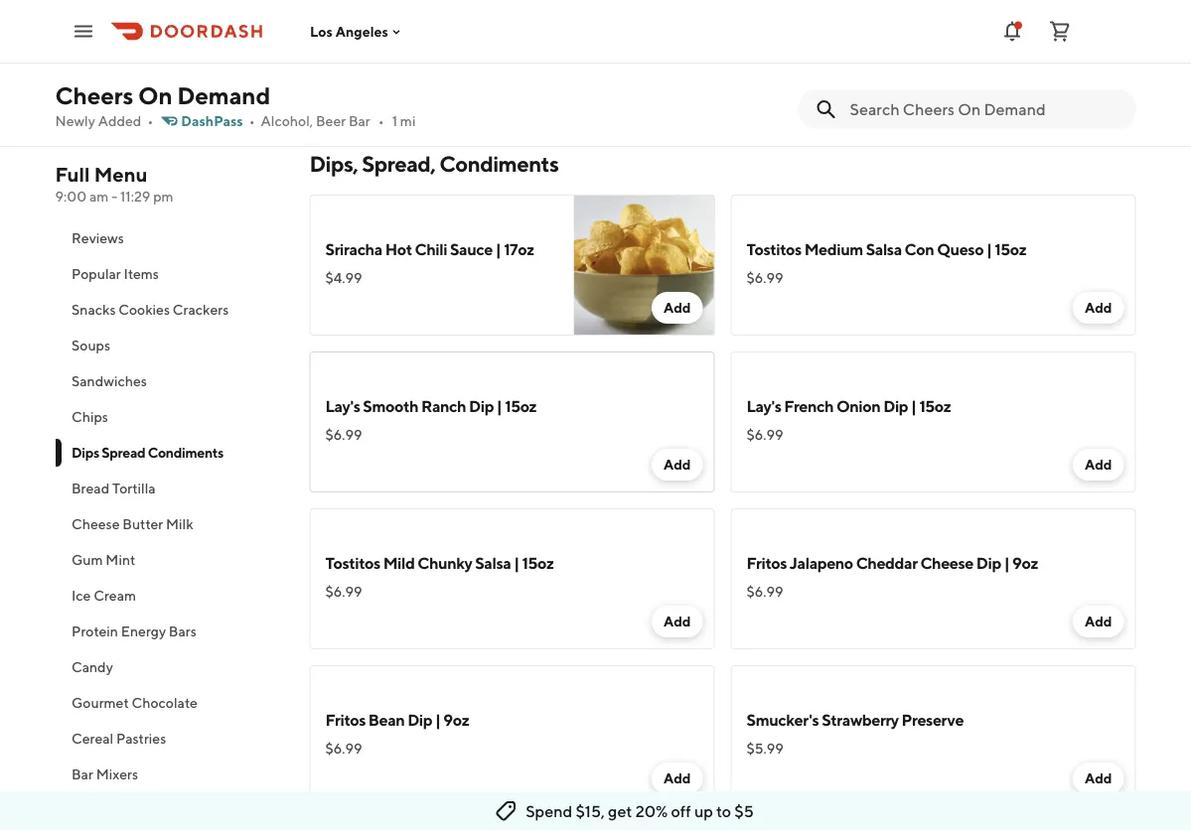 Task type: vqa. For each thing, say whether or not it's contained in the screenshot.


Task type: locate. For each thing, give the bounding box(es) containing it.
1 horizontal spatial tostitos
[[747, 240, 801, 259]]

lay's left french
[[747, 397, 781, 416]]

0 horizontal spatial salsa
[[475, 554, 511, 573]]

$2.99
[[325, 43, 362, 60], [747, 43, 783, 60]]

condiments for dips spread condiments
[[147, 445, 223, 461]]

15oz right ranch
[[505, 397, 537, 416]]

1 horizontal spatial salsa
[[866, 240, 902, 259]]

smucker's strawberry preserve
[[747, 711, 964, 730]]

1 horizontal spatial lay's
[[747, 397, 781, 416]]

gourmet
[[71, 695, 128, 711]]

items
[[123, 266, 158, 282]]

dips, spread, condiments
[[309, 151, 559, 177]]

cheddar
[[856, 554, 917, 573]]

add for smucker's strawberry preserve
[[1085, 770, 1112, 787]]

cheese down bread at the left
[[71, 516, 119, 532]]

bar
[[349, 113, 370, 129], [71, 766, 93, 783]]

cheese
[[71, 516, 119, 532], [920, 554, 974, 573]]

tortilla
[[112, 480, 155, 497]]

$6.99 for tostitos medium salsa con queso | 15oz
[[747, 270, 783, 286]]

preserve
[[902, 711, 964, 730]]

popular items
[[71, 266, 158, 282]]

1 horizontal spatial •
[[249, 113, 255, 129]]

los angeles
[[310, 23, 388, 39]]

15oz right onion
[[919, 397, 951, 416]]

1 vertical spatial tostitos
[[325, 554, 380, 573]]

'n
[[540, 13, 552, 32]]

fritos for fritos jalapeno cheddar cheese dip | 9oz
[[747, 554, 787, 573]]

chunky
[[417, 554, 472, 573]]

1 vertical spatial condiments
[[147, 445, 223, 461]]

lay's left smooth
[[325, 397, 360, 416]]

cheese butter milk button
[[55, 507, 286, 542]]

mint
[[105, 552, 135, 568]]

up
[[694, 802, 713, 821]]

• down on
[[147, 113, 153, 129]]

fried
[[402, 13, 439, 32]]

snacks cookies crackers
[[71, 301, 228, 318]]

3 • from the left
[[378, 113, 384, 129]]

added
[[98, 113, 141, 129]]

full menu 9:00 am - 11:29 pm
[[55, 163, 173, 205]]

gum
[[71, 552, 102, 568]]

0 vertical spatial salsa
[[866, 240, 902, 259]]

dips
[[71, 445, 99, 461]]

fritos jalapeno cheddar cheese dip | 9oz
[[747, 554, 1038, 573]]

dip
[[469, 397, 494, 416], [883, 397, 908, 416], [976, 554, 1001, 573], [407, 711, 432, 730]]

3oz
[[700, 13, 725, 32]]

1 lay's from the left
[[325, 397, 360, 416]]

demand
[[177, 81, 270, 109]]

on
[[138, 81, 172, 109]]

0 horizontal spatial condiments
[[147, 445, 223, 461]]

full
[[55, 163, 90, 186]]

15oz right chunky at the bottom of page
[[522, 554, 554, 573]]

1 vertical spatial bar
[[71, 766, 93, 783]]

cheese butter milk
[[71, 516, 193, 532]]

add button for fritos jalapeno cheddar cheese dip | 9oz
[[1073, 606, 1124, 638]]

bean
[[368, 711, 405, 730]]

onion
[[836, 397, 881, 416]]

add for fritos bean dip | 9oz
[[663, 770, 691, 787]]

2 horizontal spatial •
[[378, 113, 384, 129]]

alcohol, beer bar • 1 mi
[[261, 113, 416, 129]]

cheese inside button
[[71, 516, 119, 532]]

salsa left con at right
[[866, 240, 902, 259]]

bar right "beer"
[[349, 113, 370, 129]]

0 horizontal spatial cheese
[[71, 516, 119, 532]]

french
[[784, 397, 834, 416]]

0 horizontal spatial $2.99
[[325, 43, 362, 60]]

1 horizontal spatial $2.99
[[747, 43, 783, 60]]

1 vertical spatial hot
[[385, 240, 412, 259]]

0 vertical spatial tostitos
[[747, 240, 801, 259]]

0 items, open order cart image
[[1048, 19, 1072, 43]]

soups button
[[55, 328, 286, 364]]

mild
[[383, 554, 415, 573]]

spread
[[101, 445, 145, 461]]

reviews
[[71, 230, 124, 246]]

bar left mixers on the bottom of page
[[71, 766, 93, 783]]

0 vertical spatial cheese
[[71, 516, 119, 532]]

tostitos left mild
[[325, 554, 380, 573]]

1 horizontal spatial fritos
[[747, 554, 787, 573]]

add for lay's smooth ranch dip | 15oz
[[663, 456, 691, 473]]

1 horizontal spatial condiments
[[439, 151, 559, 177]]

add button for lay's french onion dip | 15oz
[[1073, 449, 1124, 481]]

chili
[[415, 240, 447, 259]]

•
[[147, 113, 153, 129], [249, 113, 255, 129], [378, 113, 384, 129]]

fritos left bean
[[325, 711, 366, 730]]

bars
[[168, 623, 196, 640]]

15oz for tostitos mild chunky salsa | 15oz
[[522, 554, 554, 573]]

sabritos chile & lime | 3oz image
[[995, 0, 1136, 109]]

reviews button
[[55, 221, 286, 256]]

add button for tostitos medium salsa con queso | 15oz
[[1073, 292, 1124, 324]]

gourmet chocolate
[[71, 695, 197, 711]]

1 horizontal spatial hot
[[510, 13, 537, 32]]

• left 1
[[378, 113, 384, 129]]

tostitos mild chunky salsa | 15oz
[[325, 554, 554, 573]]

0 vertical spatial condiments
[[439, 151, 559, 177]]

lay's for lay's smooth ranch dip | 15oz
[[325, 397, 360, 416]]

ice cream
[[71, 588, 136, 604]]

condiments
[[439, 151, 559, 177], [147, 445, 223, 461]]

condiments down chips button
[[147, 445, 223, 461]]

hot
[[510, 13, 537, 32], [385, 240, 412, 259]]

tostitos left medium
[[747, 240, 801, 259]]

notification bell image
[[1000, 19, 1024, 43]]

cereal pastries
[[71, 731, 166, 747]]

salsa right chunky at the bottom of page
[[475, 554, 511, 573]]

0 horizontal spatial bar
[[71, 766, 93, 783]]

ice cream button
[[55, 578, 286, 614]]

snacks
[[71, 301, 115, 318]]

sauce
[[450, 240, 493, 259]]

sandwiches
[[71, 373, 146, 389]]

2 • from the left
[[249, 113, 255, 129]]

0 vertical spatial fritos
[[747, 554, 787, 573]]

off
[[671, 802, 691, 821]]

cereal
[[71, 731, 113, 747]]

$6.99
[[747, 270, 783, 286], [325, 427, 362, 443], [747, 427, 783, 443], [325, 584, 362, 600], [747, 584, 783, 600], [325, 741, 362, 757]]

baken-ets fried pork skin hot 'n spicy chicharrones | 3oz
[[325, 13, 725, 32]]

2 lay's from the left
[[747, 397, 781, 416]]

1 horizontal spatial bar
[[349, 113, 370, 129]]

menu
[[94, 163, 148, 186]]

0 horizontal spatial lay's
[[325, 397, 360, 416]]

1 horizontal spatial cheese
[[920, 554, 974, 573]]

0 horizontal spatial tostitos
[[325, 554, 380, 573]]

tostitos
[[747, 240, 801, 259], [325, 554, 380, 573]]

pastries
[[116, 731, 166, 747]]

salsa
[[866, 240, 902, 259], [475, 554, 511, 573]]

• left alcohol,
[[249, 113, 255, 129]]

cheese right cheddar
[[920, 554, 974, 573]]

hot left "'n" on the top
[[510, 13, 537, 32]]

bar inside bar mixers button
[[71, 766, 93, 783]]

tostitos medium salsa con queso | 15oz
[[747, 240, 1026, 259]]

dips,
[[309, 151, 358, 177]]

condiments up the 17oz
[[439, 151, 559, 177]]

los
[[310, 23, 333, 39]]

mi
[[400, 113, 416, 129]]

fritos left jalapeno
[[747, 554, 787, 573]]

hot left chili
[[385, 240, 412, 259]]

15oz
[[995, 240, 1026, 259], [505, 397, 537, 416], [919, 397, 951, 416], [522, 554, 554, 573]]

add for tostitos medium salsa con queso | 15oz
[[1085, 300, 1112, 316]]

lay's
[[325, 397, 360, 416], [747, 397, 781, 416]]

1 vertical spatial fritos
[[325, 711, 366, 730]]

1 vertical spatial 9oz
[[443, 711, 469, 730]]

0 horizontal spatial fritos
[[325, 711, 366, 730]]

chips
[[71, 409, 108, 425]]

20%
[[635, 802, 668, 821]]

2 $2.99 from the left
[[747, 43, 783, 60]]

pm
[[153, 188, 173, 205]]

condiments for dips, spread, condiments
[[439, 151, 559, 177]]

1 vertical spatial salsa
[[475, 554, 511, 573]]

0 vertical spatial 9oz
[[1012, 554, 1038, 573]]

0 horizontal spatial •
[[147, 113, 153, 129]]

$6.99 for fritos bean dip | 9oz
[[325, 741, 362, 757]]

cheers
[[55, 81, 133, 109]]



Task type: describe. For each thing, give the bounding box(es) containing it.
0 vertical spatial hot
[[510, 13, 537, 32]]

$5.99
[[747, 741, 784, 757]]

smucker's
[[747, 711, 819, 730]]

strawberry
[[822, 711, 899, 730]]

bar mixers button
[[55, 757, 286, 793]]

0 vertical spatial bar
[[349, 113, 370, 129]]

gum mint
[[71, 552, 135, 568]]

add for lay's french onion dip | 15oz
[[1085, 456, 1112, 473]]

snacks cookies crackers button
[[55, 292, 286, 328]]

cheers on demand
[[55, 81, 270, 109]]

candy button
[[55, 650, 286, 685]]

add button for smucker's strawberry preserve
[[1073, 763, 1124, 795]]

newly
[[55, 113, 95, 129]]

bar mixers
[[71, 766, 138, 783]]

spend $15, get 20% off up to $5
[[526, 802, 754, 821]]

alcohol,
[[261, 113, 313, 129]]

protein energy bars button
[[55, 614, 286, 650]]

lay's for lay's french onion dip | 15oz
[[747, 397, 781, 416]]

chicharrones
[[595, 13, 689, 32]]

15oz for lay's french onion dip | 15oz
[[919, 397, 951, 416]]

protein
[[71, 623, 118, 640]]

dips spread condiments
[[71, 445, 223, 461]]

add for fritos jalapeno cheddar cheese dip | 9oz
[[1085, 613, 1112, 630]]

15oz for lay's smooth ranch dip | 15oz
[[505, 397, 537, 416]]

baken-
[[325, 13, 376, 32]]

chocolate
[[131, 695, 197, 711]]

$5
[[734, 802, 754, 821]]

milk
[[165, 516, 193, 532]]

medium
[[804, 240, 863, 259]]

skin
[[477, 13, 507, 32]]

gum mint button
[[55, 542, 286, 578]]

0 horizontal spatial hot
[[385, 240, 412, 259]]

1 vertical spatial cheese
[[920, 554, 974, 573]]

cream
[[93, 588, 136, 604]]

$6.99 for lay's smooth ranch dip | 15oz
[[325, 427, 362, 443]]

tostitos for tostitos medium salsa con queso | 15oz
[[747, 240, 801, 259]]

15oz right "queso"
[[995, 240, 1026, 259]]

1 $2.99 from the left
[[325, 43, 362, 60]]

$6.99 for tostitos mild chunky salsa | 15oz
[[325, 584, 362, 600]]

crackers
[[172, 301, 228, 318]]

dashpass •
[[181, 113, 255, 129]]

candy
[[71, 659, 113, 675]]

ets
[[376, 13, 399, 32]]

chips button
[[55, 399, 286, 435]]

1 horizontal spatial 9oz
[[1012, 554, 1038, 573]]

Item Search search field
[[850, 98, 1120, 120]]

popular
[[71, 266, 120, 282]]

spicy
[[555, 13, 593, 32]]

to
[[716, 802, 731, 821]]

energy
[[120, 623, 165, 640]]

1 • from the left
[[147, 113, 153, 129]]

popular items button
[[55, 256, 286, 292]]

lay's smooth ranch dip | 15oz
[[325, 397, 537, 416]]

tostitos for tostitos mild chunky salsa | 15oz
[[325, 554, 380, 573]]

$6.99 for fritos jalapeno cheddar cheese dip | 9oz
[[747, 584, 783, 600]]

ranch
[[421, 397, 466, 416]]

add button for tostitos mild chunky salsa | 15oz
[[652, 606, 703, 638]]

smooth
[[363, 397, 418, 416]]

angeles
[[336, 23, 388, 39]]

sriracha
[[325, 240, 382, 259]]

spread,
[[362, 151, 436, 177]]

open menu image
[[72, 19, 95, 43]]

newly added •
[[55, 113, 153, 129]]

$15,
[[576, 802, 605, 821]]

lay's french onion dip | 15oz
[[747, 397, 951, 416]]

dashpass
[[181, 113, 243, 129]]

sandwiches button
[[55, 364, 286, 399]]

jalapeno
[[790, 554, 853, 573]]

9:00
[[55, 188, 87, 205]]

$4.99
[[325, 270, 362, 286]]

gourmet chocolate button
[[55, 685, 286, 721]]

17oz
[[504, 240, 534, 259]]

add button for fritos bean dip | 9oz
[[652, 763, 703, 795]]

queso
[[937, 240, 984, 259]]

$6.99 for lay's french onion dip | 15oz
[[747, 427, 783, 443]]

mixers
[[95, 766, 138, 783]]

get
[[608, 802, 632, 821]]

spend
[[526, 802, 572, 821]]

cookies
[[118, 301, 169, 318]]

-
[[111, 188, 117, 205]]

los angeles button
[[310, 23, 404, 39]]

sriracha hot chili sauce | 17oz image
[[574, 195, 715, 336]]

11:29
[[120, 188, 150, 205]]

fritos for fritos bean dip | 9oz
[[325, 711, 366, 730]]

add button for lay's smooth ranch dip | 15oz
[[652, 449, 703, 481]]

beer
[[316, 113, 346, 129]]

0 horizontal spatial 9oz
[[443, 711, 469, 730]]

con
[[905, 240, 934, 259]]

am
[[89, 188, 109, 205]]

add for tostitos mild chunky salsa | 15oz
[[663, 613, 691, 630]]

bread tortilla
[[71, 480, 155, 497]]

soups
[[71, 337, 110, 354]]

cereal pastries button
[[55, 721, 286, 757]]



